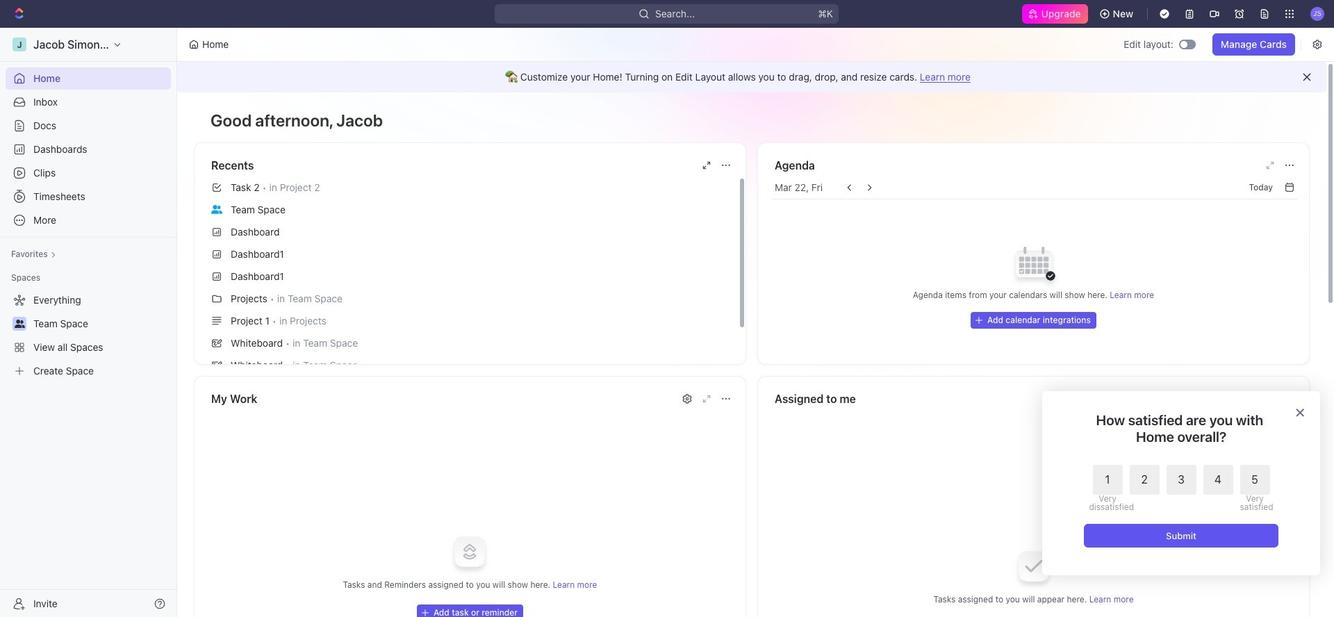 Task type: locate. For each thing, give the bounding box(es) containing it.
option group
[[1089, 465, 1270, 511]]

dialog
[[1042, 391, 1320, 575]]

tree
[[6, 289, 171, 382]]

user group image
[[211, 205, 222, 214]]

tree inside sidebar navigation
[[6, 289, 171, 382]]

alert
[[177, 62, 1326, 92]]

user group image
[[14, 320, 25, 328]]

sidebar navigation
[[0, 28, 180, 617]]

jacob simon's workspace, , element
[[13, 38, 26, 51]]



Task type: vqa. For each thing, say whether or not it's contained in the screenshot.
top Team Space link
no



